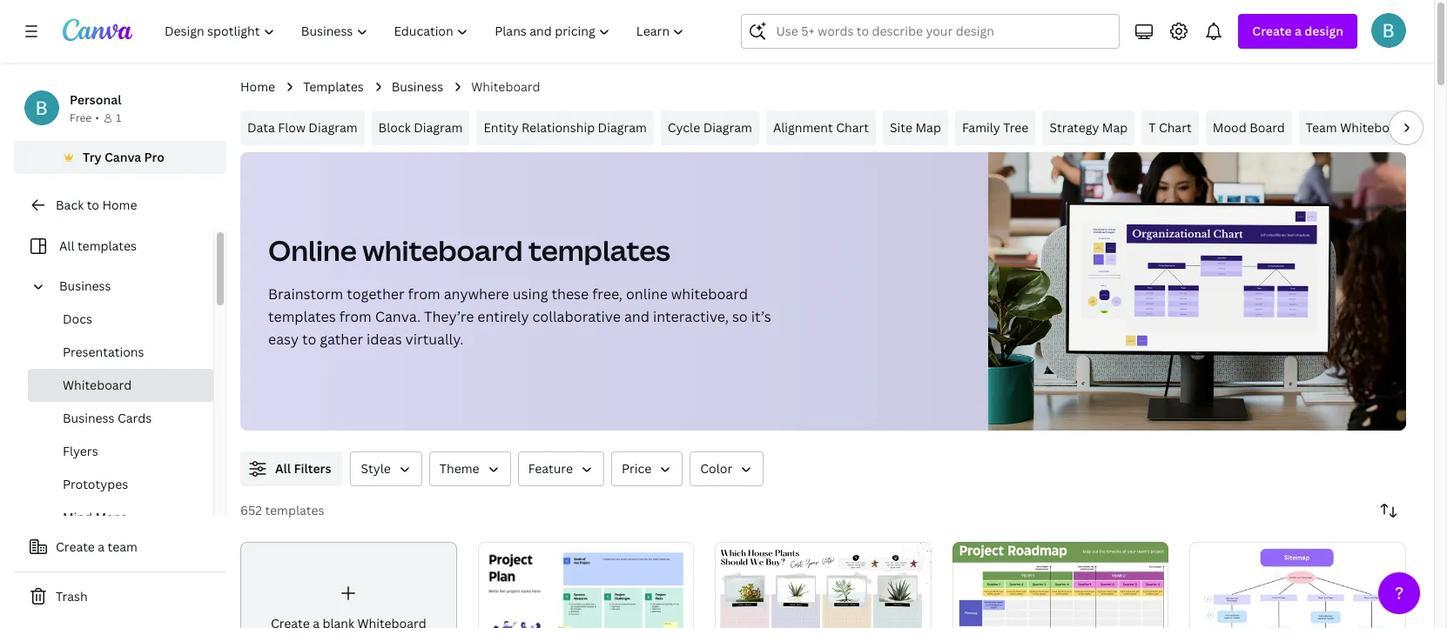Task type: locate. For each thing, give the bounding box(es) containing it.
chart inside t chart link
[[1159, 119, 1192, 136]]

from up gather
[[339, 307, 372, 327]]

cycle
[[668, 119, 701, 136]]

0 horizontal spatial to
[[87, 197, 99, 213]]

site map
[[890, 119, 941, 136]]

entity relationship diagram link
[[477, 111, 654, 145]]

maps
[[95, 510, 127, 526]]

652 templates
[[240, 503, 324, 519]]

templates
[[529, 232, 671, 269], [77, 238, 137, 254], [268, 307, 336, 327], [265, 503, 324, 519]]

interactive,
[[653, 307, 729, 327]]

home
[[240, 78, 275, 95], [102, 197, 137, 213]]

all filters button
[[240, 452, 344, 487]]

1 vertical spatial from
[[339, 307, 372, 327]]

0 horizontal spatial business link
[[52, 270, 203, 303]]

templates down brainstorm
[[268, 307, 336, 327]]

voting board whiteboard in papercraft style image
[[715, 543, 932, 629]]

0 vertical spatial business link
[[392, 78, 444, 97]]

cycle diagram link
[[661, 111, 759, 145]]

0 vertical spatial from
[[408, 285, 441, 304]]

652
[[240, 503, 262, 519]]

templates inside brainstorm together from anywhere using these free, online whiteboard templates from canva. they're entirely collaborative and interactive, so it's easy to gather ideas virtually.
[[268, 307, 336, 327]]

3 diagram from the left
[[598, 119, 647, 136]]

chart
[[836, 119, 869, 136], [1159, 119, 1192, 136]]

2 map from the left
[[1103, 119, 1128, 136]]

whiteboard
[[363, 232, 523, 269], [671, 285, 748, 304]]

design
[[1305, 23, 1344, 39]]

create a design
[[1253, 23, 1344, 39]]

0 vertical spatial create
[[1253, 23, 1292, 39]]

mind maps link
[[28, 502, 213, 535]]

•
[[95, 111, 99, 125]]

business up 'block diagram'
[[392, 78, 444, 95]]

all
[[59, 238, 74, 254], [275, 461, 291, 477]]

color button
[[690, 452, 764, 487]]

1 horizontal spatial chart
[[1159, 119, 1192, 136]]

all for all templates
[[59, 238, 74, 254]]

create a blank whiteboard element
[[240, 543, 457, 629]]

1 vertical spatial business
[[59, 278, 111, 294]]

all left filters
[[275, 461, 291, 477]]

business up docs
[[59, 278, 111, 294]]

strategy
[[1050, 119, 1100, 136]]

1 vertical spatial home
[[102, 197, 137, 213]]

1 horizontal spatial all
[[275, 461, 291, 477]]

create inside button
[[56, 539, 95, 556]]

home up "all templates" "link"
[[102, 197, 137, 213]]

1 horizontal spatial map
[[1103, 119, 1128, 136]]

whiteboard down presentations
[[63, 377, 132, 394]]

trash link
[[14, 580, 226, 615]]

templates inside "link"
[[77, 238, 137, 254]]

whiteboard
[[471, 78, 540, 95], [63, 377, 132, 394]]

top level navigation element
[[153, 14, 700, 49]]

a inside dropdown button
[[1295, 23, 1302, 39]]

0 horizontal spatial all
[[59, 238, 74, 254]]

business link down "all templates" "link"
[[52, 270, 203, 303]]

create inside dropdown button
[[1253, 23, 1292, 39]]

0 horizontal spatial a
[[98, 539, 105, 556]]

1 vertical spatial whiteboard
[[63, 377, 132, 394]]

business up flyers at the bottom left of page
[[63, 410, 115, 427]]

to right back
[[87, 197, 99, 213]]

diagram left cycle
[[598, 119, 647, 136]]

chart inside alignment chart "link"
[[836, 119, 869, 136]]

diagram right block
[[414, 119, 463, 136]]

flow
[[278, 119, 306, 136]]

chart right t on the top of page
[[1159, 119, 1192, 136]]

whiteboard up anywhere
[[363, 232, 523, 269]]

data flow diagram link
[[240, 111, 365, 145]]

canva.
[[375, 307, 421, 327]]

relationship
[[522, 119, 595, 136]]

entirely
[[478, 307, 529, 327]]

all inside button
[[275, 461, 291, 477]]

entity
[[484, 119, 519, 136]]

home link
[[240, 78, 275, 97]]

mood board
[[1213, 119, 1285, 136]]

map
[[916, 119, 941, 136], [1103, 119, 1128, 136]]

create
[[1253, 23, 1292, 39], [56, 539, 95, 556]]

create a design button
[[1239, 14, 1358, 49]]

0 vertical spatial whiteboard
[[363, 232, 523, 269]]

0 vertical spatial a
[[1295, 23, 1302, 39]]

theme button
[[429, 452, 511, 487]]

ideas
[[367, 330, 402, 349]]

map left t on the top of page
[[1103, 119, 1128, 136]]

business for the leftmost business link
[[59, 278, 111, 294]]

feature button
[[518, 452, 604, 487]]

1 vertical spatial all
[[275, 461, 291, 477]]

2 chart from the left
[[1159, 119, 1192, 136]]

to
[[87, 197, 99, 213], [302, 330, 316, 349]]

tree
[[1004, 119, 1029, 136]]

0 horizontal spatial whiteboard
[[363, 232, 523, 269]]

try canva pro button
[[14, 141, 226, 174]]

None search field
[[742, 14, 1120, 49]]

virtually.
[[406, 330, 464, 349]]

diagram down templates link
[[309, 119, 358, 136]]

1 vertical spatial whiteboard
[[671, 285, 748, 304]]

site
[[890, 119, 913, 136]]

0 horizontal spatial map
[[916, 119, 941, 136]]

to right easy
[[302, 330, 316, 349]]

home up data
[[240, 78, 275, 95]]

1 horizontal spatial home
[[240, 78, 275, 95]]

1 vertical spatial business link
[[52, 270, 203, 303]]

business cards link
[[28, 402, 213, 436]]

1 chart from the left
[[836, 119, 869, 136]]

block diagram
[[379, 119, 463, 136]]

a
[[1295, 23, 1302, 39], [98, 539, 105, 556]]

0 vertical spatial business
[[392, 78, 444, 95]]

create a team
[[56, 539, 138, 556]]

together
[[347, 285, 405, 304]]

map for site map
[[916, 119, 941, 136]]

0 horizontal spatial create
[[56, 539, 95, 556]]

team
[[108, 539, 138, 556]]

back
[[56, 197, 84, 213]]

0 vertical spatial all
[[59, 238, 74, 254]]

from
[[408, 285, 441, 304], [339, 307, 372, 327]]

1 horizontal spatial from
[[408, 285, 441, 304]]

brainstorm
[[268, 285, 343, 304]]

docs
[[63, 311, 92, 328]]

from up they're
[[408, 285, 441, 304]]

block
[[379, 119, 411, 136]]

1
[[116, 111, 121, 125]]

1 horizontal spatial a
[[1295, 23, 1302, 39]]

alignment chart link
[[766, 111, 876, 145]]

business for rightmost business link
[[392, 78, 444, 95]]

1 vertical spatial create
[[56, 539, 95, 556]]

templates link
[[303, 78, 364, 97]]

1 vertical spatial a
[[98, 539, 105, 556]]

whiteboard up the entity
[[471, 78, 540, 95]]

all down back
[[59, 238, 74, 254]]

online
[[626, 285, 668, 304]]

templates down all filters button
[[265, 503, 324, 519]]

a left "team"
[[98, 539, 105, 556]]

2 diagram from the left
[[414, 119, 463, 136]]

a for team
[[98, 539, 105, 556]]

chart for alignment chart
[[836, 119, 869, 136]]

1 horizontal spatial whiteboard
[[671, 285, 748, 304]]

t chart
[[1149, 119, 1192, 136]]

0 vertical spatial to
[[87, 197, 99, 213]]

a inside button
[[98, 539, 105, 556]]

1 vertical spatial to
[[302, 330, 316, 349]]

business link up 'block diagram'
[[392, 78, 444, 97]]

templates down back to home
[[77, 238, 137, 254]]

a left design
[[1295, 23, 1302, 39]]

strategy map link
[[1043, 111, 1135, 145]]

create down the mind
[[56, 539, 95, 556]]

1 horizontal spatial whiteboard
[[471, 78, 540, 95]]

1 horizontal spatial to
[[302, 330, 316, 349]]

chart left site on the right of page
[[836, 119, 869, 136]]

1 horizontal spatial create
[[1253, 23, 1292, 39]]

map right site on the right of page
[[916, 119, 941, 136]]

create left design
[[1253, 23, 1292, 39]]

all inside "link"
[[59, 238, 74, 254]]

0 horizontal spatial chart
[[836, 119, 869, 136]]

business
[[392, 78, 444, 95], [59, 278, 111, 294], [63, 410, 115, 427]]

whiteboard up 'interactive,'
[[671, 285, 748, 304]]

cycle diagram
[[668, 119, 752, 136]]

0 vertical spatial home
[[240, 78, 275, 95]]

1 map from the left
[[916, 119, 941, 136]]

1 horizontal spatial business link
[[392, 78, 444, 97]]

diagram right cycle
[[704, 119, 752, 136]]



Task type: describe. For each thing, give the bounding box(es) containing it.
board
[[1250, 119, 1285, 136]]

0 horizontal spatial from
[[339, 307, 372, 327]]

all templates link
[[24, 230, 203, 263]]

team whiteboards
[[1306, 119, 1416, 136]]

flyers
[[63, 443, 98, 460]]

free •
[[70, 111, 99, 125]]

easy
[[268, 330, 299, 349]]

family
[[962, 119, 1001, 136]]

flyers link
[[28, 436, 213, 469]]

family tree link
[[955, 111, 1036, 145]]

anywhere
[[444, 285, 509, 304]]

brainstorm together from anywhere using these free, online whiteboard templates from canva. they're entirely collaborative and interactive, so it's easy to gather ideas virtually.
[[268, 285, 771, 349]]

all templates
[[59, 238, 137, 254]]

alignment chart
[[773, 119, 869, 136]]

alignment
[[773, 119, 833, 136]]

0 horizontal spatial whiteboard
[[63, 377, 132, 394]]

4 diagram from the left
[[704, 119, 752, 136]]

personal
[[70, 91, 121, 108]]

style button
[[351, 452, 422, 487]]

presentations link
[[28, 336, 213, 369]]

back to home
[[56, 197, 137, 213]]

try canva pro
[[83, 149, 165, 165]]

business cards
[[63, 410, 152, 427]]

a for design
[[1295, 23, 1302, 39]]

mood
[[1213, 119, 1247, 136]]

they're
[[424, 307, 474, 327]]

filters
[[294, 461, 331, 477]]

trash
[[56, 589, 88, 605]]

try
[[83, 149, 102, 165]]

theme
[[440, 461, 480, 477]]

gather
[[320, 330, 363, 349]]

2 vertical spatial business
[[63, 410, 115, 427]]

team whiteboards link
[[1299, 111, 1423, 145]]

free,
[[592, 285, 623, 304]]

t
[[1149, 119, 1156, 136]]

project plan planning whiteboard in blue purple modern professional style image
[[478, 542, 694, 629]]

it's
[[751, 307, 771, 327]]

cards
[[118, 410, 152, 427]]

online whiteboard templates
[[268, 232, 671, 269]]

back to home link
[[14, 188, 226, 223]]

chart for t chart
[[1159, 119, 1192, 136]]

so
[[732, 307, 748, 327]]

create a team button
[[14, 530, 226, 565]]

to inside brainstorm together from anywhere using these free, online whiteboard templates from canva. they're entirely collaborative and interactive, so it's easy to gather ideas virtually.
[[302, 330, 316, 349]]

these
[[552, 285, 589, 304]]

team
[[1306, 119, 1338, 136]]

sitemap whiteboard in green purple basic style image
[[1190, 542, 1407, 629]]

mind maps
[[63, 510, 127, 526]]

canva
[[104, 149, 141, 165]]

whiteboards
[[1341, 119, 1416, 136]]

1 diagram from the left
[[309, 119, 358, 136]]

data flow diagram
[[247, 119, 358, 136]]

prototypes link
[[28, 469, 213, 502]]

0 horizontal spatial home
[[102, 197, 137, 213]]

style
[[361, 461, 391, 477]]

online
[[268, 232, 357, 269]]

whiteboard inside brainstorm together from anywhere using these free, online whiteboard templates from canva. they're entirely collaborative and interactive, so it's easy to gather ideas virtually.
[[671, 285, 748, 304]]

docs link
[[28, 303, 213, 336]]

0 vertical spatial whiteboard
[[471, 78, 540, 95]]

map for strategy map
[[1103, 119, 1128, 136]]

Sort by button
[[1372, 494, 1407, 529]]

pro
[[144, 149, 165, 165]]

mind
[[63, 510, 92, 526]]

create for create a design
[[1253, 23, 1292, 39]]

project roadmap planning whiteboard in green pink yellow spaced color blocks style image
[[953, 542, 1169, 629]]

feature
[[528, 461, 573, 477]]

templates up free,
[[529, 232, 671, 269]]

price
[[622, 461, 652, 477]]

collaborative
[[533, 307, 621, 327]]

using
[[513, 285, 548, 304]]

site map link
[[883, 111, 948, 145]]

free
[[70, 111, 92, 125]]

strategy map
[[1050, 119, 1128, 136]]

price button
[[611, 452, 683, 487]]

all filters
[[275, 461, 331, 477]]

create for create a team
[[56, 539, 95, 556]]

Search search field
[[776, 15, 1109, 48]]

brad klo image
[[1372, 13, 1407, 48]]

presentations
[[63, 344, 144, 361]]

entity relationship diagram
[[484, 119, 647, 136]]

prototypes
[[63, 476, 128, 493]]

t chart link
[[1142, 111, 1199, 145]]

mood board link
[[1206, 111, 1292, 145]]

all for all filters
[[275, 461, 291, 477]]

templates
[[303, 78, 364, 95]]

family tree
[[962, 119, 1029, 136]]



Task type: vqa. For each thing, say whether or not it's contained in the screenshot.
the right map
yes



